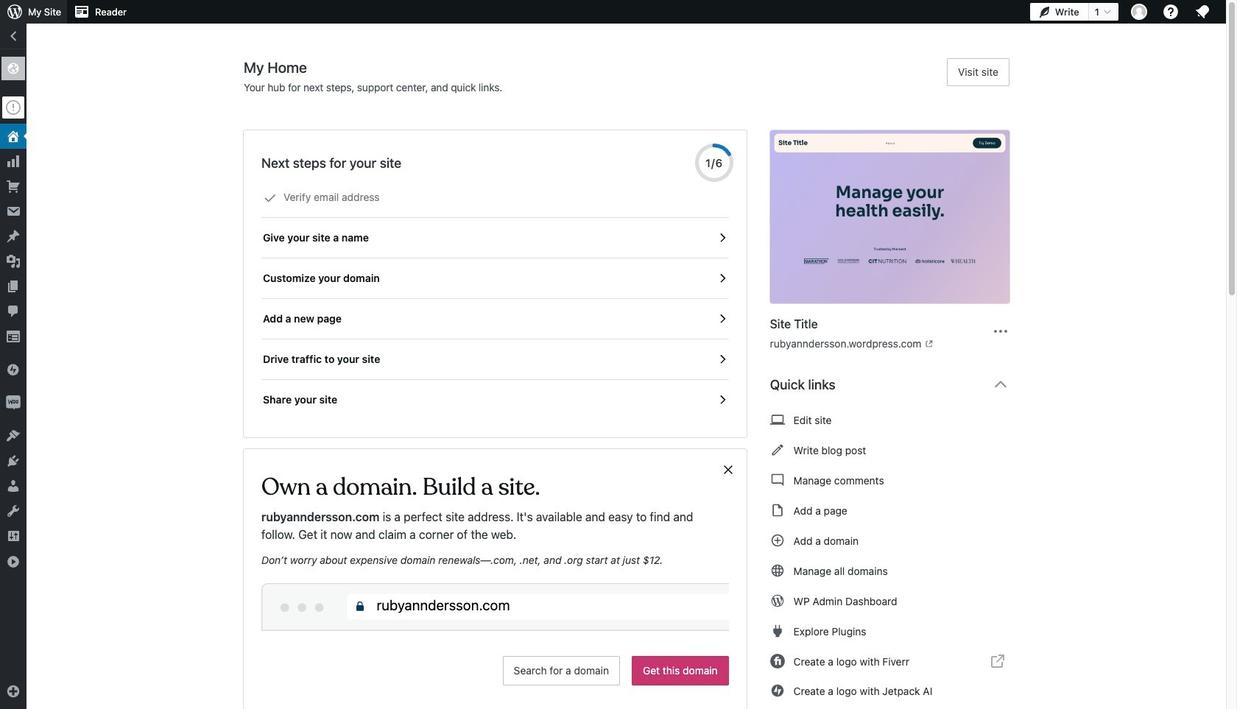 Task type: vqa. For each thing, say whether or not it's contained in the screenshot.
progress bar
yes



Task type: locate. For each thing, give the bounding box(es) containing it.
mode_comment image
[[770, 472, 785, 489]]

insert_drive_file image
[[770, 502, 785, 519]]

0 vertical spatial task enabled image
[[716, 312, 729, 326]]

0 vertical spatial task enabled image
[[716, 231, 729, 245]]

1 vertical spatial img image
[[6, 396, 21, 410]]

laptop image
[[770, 411, 785, 429]]

task enabled image
[[716, 231, 729, 245], [716, 272, 729, 285]]

2 img image from the top
[[6, 396, 21, 410]]

1 task enabled image from the top
[[716, 312, 729, 326]]

0 vertical spatial img image
[[6, 363, 21, 377]]

dismiss domain name promotion image
[[722, 461, 735, 479]]

1 vertical spatial task enabled image
[[716, 353, 729, 366]]

1 img image from the top
[[6, 363, 21, 377]]

main content
[[244, 58, 1022, 710]]

1 vertical spatial task enabled image
[[716, 272, 729, 285]]

help image
[[1163, 3, 1180, 21]]

img image
[[6, 363, 21, 377], [6, 396, 21, 410]]

2 task enabled image from the top
[[716, 353, 729, 366]]

manage your notifications image
[[1194, 3, 1212, 21]]

task enabled image
[[716, 312, 729, 326], [716, 353, 729, 366], [716, 393, 729, 407]]

2 vertical spatial task enabled image
[[716, 393, 729, 407]]

progress bar
[[695, 144, 734, 182]]



Task type: describe. For each thing, give the bounding box(es) containing it.
1 task enabled image from the top
[[716, 231, 729, 245]]

edit image
[[770, 441, 785, 459]]

launchpad checklist element
[[262, 178, 729, 420]]

my profile image
[[1132, 4, 1148, 20]]

2 task enabled image from the top
[[716, 272, 729, 285]]

3 task enabled image from the top
[[716, 393, 729, 407]]

more options for site site title image
[[992, 322, 1010, 340]]



